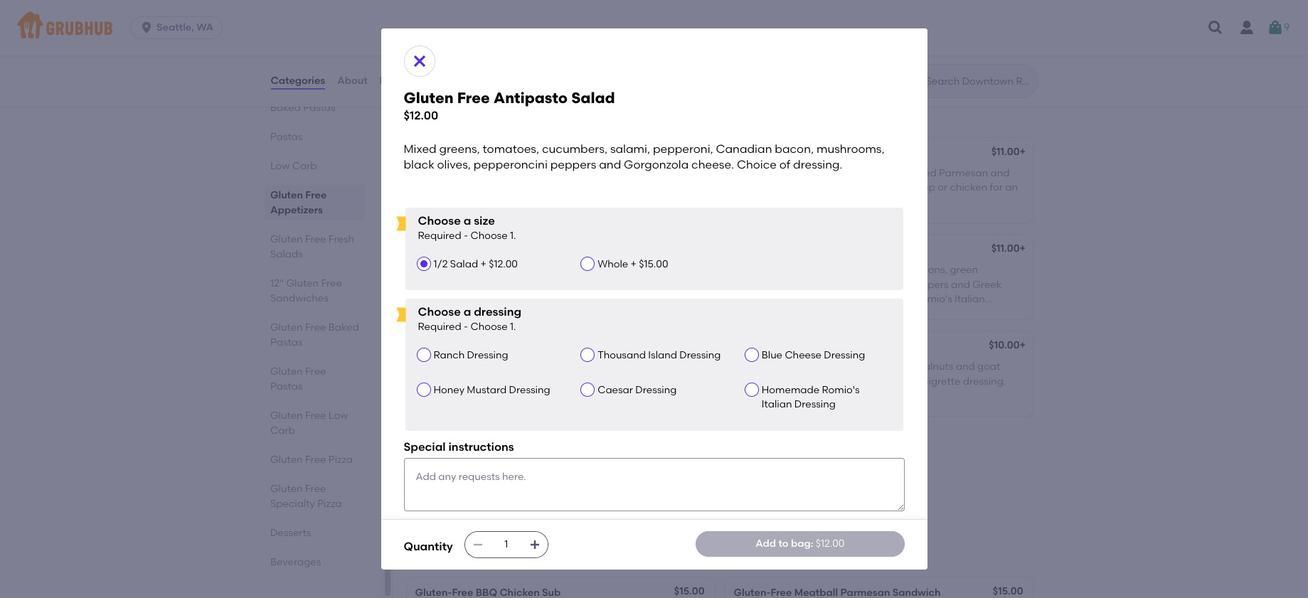 Task type: describe. For each thing, give the bounding box(es) containing it.
gluten free spinach salad
[[734, 341, 864, 353]]

greek up tomatoes,
[[518, 244, 548, 256]]

1 horizontal spatial gluten free fresh salads
[[404, 104, 589, 122]]

$12.00 + for lettuce, chicken, salami, mozzarella, diced tomatoes, fresh basil, garbanzo beans, scallions, tossed in vinaigrette dressing.
[[671, 146, 707, 158]]

famous
[[515, 147, 554, 159]]

lettuce
[[415, 307, 449, 320]]

onions, for mixed greens, tomatoes, cucumbers, onions, green peppers, greek olives, pepperoncini peppers and greek feta cheese, topped with homemade romio's italian dressing.
[[914, 264, 948, 276]]

dressing right island in the bottom of the page
[[680, 349, 721, 361]]

and inside spinach, roma tomatoes, red onions, walnuts and goat cheese tossed with honey raspberry vinaigrette dressing.
[[956, 361, 975, 373]]

peppers, for feta
[[734, 279, 776, 291]]

pastas up low carb
[[270, 131, 302, 143]]

ranch
[[434, 349, 465, 361]]

1 horizontal spatial choice
[[577, 390, 612, 402]]

bbq
[[415, 33, 436, 45]]

1 horizontal spatial or
[[587, 33, 597, 45]]

0 horizontal spatial or
[[439, 33, 449, 45]]

free inside 12" gluten free sandwiches
[[321, 277, 342, 290]]

gluten inside 'gluten free low carb'
[[270, 410, 302, 422]]

gluten free horiatiki greek salad
[[415, 244, 579, 256]]

additional
[[734, 196, 783, 208]]

Special instructions text field
[[404, 458, 905, 511]]

choose up horiatiki
[[471, 230, 508, 242]]

dressing. inside lettuce, chicken, salami, mozzarella, diced tomatoes, fresh basil, garbanzo beans, scallions, tossed in vinaigrette dressing.
[[415, 196, 458, 208]]

about
[[337, 75, 368, 87]]

gluten free appetizers
[[270, 189, 326, 216]]

and inside mixed greens, tomatoes, cucumbers, olives and mozzarella. choice of dressing.
[[624, 458, 643, 470]]

free inside 'gluten free low carb'
[[305, 410, 326, 422]]

homemade romio's italian dressing
[[762, 384, 860, 411]]

greek up topped
[[779, 279, 808, 291]]

sandwiches for 12" gluten free sandwiches whole.
[[520, 529, 611, 547]]

$12.00 inside gluten free antipasto salad $12.00
[[404, 109, 438, 123]]

1/2 salad + $12.00
[[434, 258, 518, 270]]

hot
[[451, 33, 467, 45]]

croutons
[[734, 182, 776, 194]]

salami, inside lettuce, chicken, salami, mozzarella, diced tomatoes, fresh basil, garbanzo beans, scallions, tossed in vinaigrette dressing.
[[499, 167, 534, 179]]

romaine,
[[762, 167, 805, 179]]

pepperonicini
[[608, 279, 675, 291]]

horiatiki
[[474, 244, 516, 256]]

roma
[[778, 361, 807, 373]]

1 horizontal spatial canadian
[[716, 142, 772, 156]]

choose left this
[[418, 305, 461, 319]]

1 $15.00 button from the left
[[407, 578, 714, 598]]

pepperoncini inside mixed greens, tomatoes, cucumbers, onions, green peppers, greek olives, pepperoncini peppers and greek feta cheese, topped with homemade romio's italian dressing.
[[842, 279, 906, 291]]

1 vertical spatial canadian
[[415, 375, 464, 387]]

greens, up honey
[[446, 361, 482, 373]]

appetizers
[[270, 204, 323, 216]]

and inside mixed greens, tomatoes, cucumbers, onions, green peppers, greek olives, pepperoncini peppers and greek feta cheese, topped with homemade romio's italian dressing.
[[951, 279, 970, 291]]

seattle, wa button
[[130, 16, 228, 39]]

choose a dressing required - choose 1.
[[418, 305, 522, 333]]

gluten free antipasto salad $12.00
[[404, 89, 615, 123]]

svg image left input item quantity number field
[[472, 539, 484, 551]]

olives, up garbanzo
[[437, 158, 471, 172]]

svg image inside seattle, wa button
[[140, 21, 154, 35]]

0 horizontal spatial baked
[[270, 102, 301, 114]]

feta inside mixed greens, tomatoes, cucumbers, onions, green peppers, greek olives, pepperoncini peppers and greek feta cheese, topped with homemade romio's italian dressing.
[[734, 293, 753, 305]]

wings
[[469, 33, 497, 45]]

12" gluten free sandwiches whole.
[[404, 529, 611, 559]]

dressing up mustard
[[467, 349, 508, 361]]

romio's inside mixed greens, tomatoes, cucumbers, onions, green peppers, greek olives, pepperoncini peppers and greek feta cheese, topped with homemade romio's italian dressing.
[[915, 293, 953, 305]]

- for dressing
[[464, 321, 468, 333]]

about button
[[337, 55, 368, 107]]

blue cheese dressing
[[762, 349, 865, 361]]

cheese
[[785, 349, 822, 361]]

olives, inside whole size only. tomatoes, cucumbers, green peppers, onions, greek olives, greek feta cheese, pepperonicini peppers and homemade romio's italian dressing. no lettuce in this salad.
[[483, 279, 513, 291]]

with inside bbq or hot wings served with ranch or blue cheese dressing.
[[534, 33, 554, 45]]

baked inside gluten free baked pastas
[[328, 322, 359, 334]]

dressing down thousand island dressing
[[636, 384, 677, 396]]

greek down only.
[[452, 279, 481, 291]]

9 button
[[1267, 15, 1290, 41]]

free inside gluten free pastas
[[305, 366, 326, 378]]

+ for spinach, roma tomatoes, red onions, walnuts and goat cheese tossed with honey raspberry vinaigrette dressing.
[[1020, 339, 1026, 351]]

Input item quantity number field
[[491, 532, 522, 558]]

gluten free romio's famous chopped salad
[[415, 147, 633, 159]]

olives
[[595, 458, 622, 470]]

+ for mixed greens, tomatoes, cucumbers, salami, pepperoni, canadian bacon, mushrooms, black olives, pepperoncini peppers and gorgonzola cheese. choice of dressing.
[[701, 339, 707, 351]]

goat
[[978, 361, 1001, 373]]

onions, inside whole size only. tomatoes, cucumbers, green peppers, onions, greek olives, greek feta cheese, pepperonicini peppers and homemade romio's italian dressing. no lettuce in this salad.
[[415, 279, 449, 291]]

0 horizontal spatial add
[[756, 538, 776, 550]]

1 horizontal spatial pepperoncini
[[625, 375, 689, 387]]

0 vertical spatial fresh
[[494, 104, 534, 122]]

salad up red
[[835, 341, 864, 353]]

salad up whole size only. tomatoes, cucumbers, green peppers, onions, greek olives, greek feta cheese, pepperonicini peppers and homemade romio's italian dressing. no lettuce in this salad.
[[550, 244, 579, 256]]

mixed inside mixed greens, tomatoes, cucumbers, onions, green peppers, greek olives, pepperoncini peppers and greek feta cheese, topped with homemade romio's italian dressing.
[[734, 264, 763, 276]]

to inside fresh romaine, lemon wedge, fresh grated parmesan and croutons tossed to perfection. add shrimp or chicken for an additional charge.
[[813, 182, 823, 194]]

bbq or hot wings served with ranch or blue cheese dressing.
[[415, 33, 657, 59]]

1 horizontal spatial cheese.
[[692, 158, 734, 172]]

reviews
[[380, 75, 419, 87]]

beans,
[[493, 182, 526, 194]]

only.
[[468, 264, 490, 276]]

1 vertical spatial gluten free fresh salads
[[270, 233, 354, 260]]

antipasto for gluten free antipasto salad
[[474, 341, 522, 353]]

1. for dressing
[[510, 321, 516, 333]]

2 horizontal spatial of
[[780, 158, 791, 172]]

thousand
[[598, 349, 646, 361]]

feta inside whole size only. tomatoes, cucumbers, green peppers, onions, greek olives, greek feta cheese, pepperonicini peppers and homemade romio's italian dressing. no lettuce in this salad.
[[546, 279, 566, 291]]

9
[[1284, 21, 1290, 33]]

chopped
[[556, 147, 602, 159]]

whole for whole size only. tomatoes, cucumbers, green peppers, onions, greek olives, greek feta cheese, pepperonicini peppers and homemade romio's italian dressing. no lettuce in this salad.
[[415, 264, 446, 276]]

cheese inside bbq or hot wings served with ranch or blue cheese dressing.
[[623, 33, 657, 45]]

a for size
[[464, 214, 471, 228]]

tomatoes,
[[492, 264, 543, 276]]

$11.00 + for fresh romaine, lemon wedge, fresh grated parmesan and croutons tossed to perfection. add shrimp or chicken for an additional charge.
[[992, 146, 1026, 158]]

gluten free pizza
[[270, 454, 353, 466]]

gluten inside gluten free appetizers
[[270, 189, 303, 201]]

green for cheese,
[[604, 264, 632, 276]]

whole size only. tomatoes, cucumbers, green peppers, onions, greek olives, greek feta cheese, pepperonicini peppers and homemade romio's italian dressing. no lettuce in this salad.
[[415, 264, 677, 320]]

italian inside mixed greens, tomatoes, cucumbers, onions, green peppers, greek olives, pepperoncini peppers and greek feta cheese, topped with homemade romio's italian dressing.
[[955, 293, 985, 305]]

0 horizontal spatial salads
[[270, 248, 303, 260]]

bbq or hot wings served with ranch or blue cheese dressing. button
[[407, 4, 714, 75]]

tomatoes, inside spinach, roma tomatoes, red onions, walnuts and goat cheese tossed with honey raspberry vinaigrette dressing.
[[810, 361, 859, 373]]

instructions
[[449, 440, 514, 454]]

dressing
[[474, 305, 522, 319]]

tomatoes, up beans, on the left of page
[[483, 142, 539, 156]]

0 horizontal spatial caesar
[[598, 384, 633, 396]]

12" for 12" gluten free sandwiches
[[270, 277, 284, 290]]

$11.00 for mixed greens, tomatoes, cucumbers, onions, green peppers, greek olives, pepperoncini peppers and greek feta cheese, topped with homemade romio's italian dressing.
[[992, 243, 1020, 255]]

2 horizontal spatial $15.00
[[993, 586, 1023, 598]]

this
[[462, 307, 479, 320]]

1 vertical spatial to
[[779, 538, 789, 550]]

lettuce,
[[415, 167, 455, 179]]

peppers inside mixed greens, tomatoes, cucumbers, onions, green peppers, greek olives, pepperoncini peppers and greek feta cheese, topped with homemade romio's italian dressing.
[[909, 279, 949, 291]]

mixed greens, tomatoes, cucumbers, olives and mozzarella. choice of dressing.
[[415, 458, 643, 484]]

size inside whole size only. tomatoes, cucumbers, green peppers, onions, greek olives, greek feta cheese, pepperonicini peppers and homemade romio's italian dressing. no lettuce in this salad.
[[448, 264, 466, 276]]

1 vertical spatial pepperoni,
[[632, 361, 684, 373]]

main navigation navigation
[[0, 0, 1308, 55]]

categories
[[271, 75, 325, 87]]

dressing right mustard
[[509, 384, 550, 396]]

mixed up honey
[[415, 361, 444, 373]]

greek up $10.00
[[973, 279, 1002, 291]]

lemon
[[807, 167, 838, 179]]

2 horizontal spatial choice
[[737, 158, 777, 172]]

1 vertical spatial mixed greens, tomatoes, cucumbers, salami, pepperoni, canadian bacon, mushrooms, black olives, pepperoncini peppers and gorgonzola cheese. choice of dressing.
[[415, 361, 689, 402]]

1 horizontal spatial bacon,
[[775, 142, 814, 156]]

dressing. inside spinach, roma tomatoes, red onions, walnuts and goat cheese tossed with honey raspberry vinaigrette dressing.
[[963, 375, 1006, 387]]

seattle, wa
[[157, 21, 213, 33]]

0 vertical spatial salami,
[[610, 142, 650, 156]]

cucumbers, inside whole size only. tomatoes, cucumbers, green peppers, onions, greek olives, greek feta cheese, pepperonicini peppers and homemade romio's italian dressing. no lettuce in this salad.
[[545, 264, 602, 276]]

of inside mixed greens, tomatoes, cucumbers, olives and mozzarella. choice of dressing.
[[509, 472, 519, 484]]

gluten free dinner salad
[[415, 438, 537, 450]]

0 horizontal spatial cheese.
[[538, 390, 575, 402]]

0 vertical spatial gorgonzola
[[624, 158, 689, 172]]

0 vertical spatial mixed greens, tomatoes, cucumbers, salami, pepperoni, canadian bacon, mushrooms, black olives, pepperoncini peppers and gorgonzola cheese. choice of dressing.
[[404, 142, 888, 172]]

0 horizontal spatial $15.00
[[639, 258, 668, 270]]

0 vertical spatial pepperoncini
[[474, 158, 548, 172]]

cheese inside spinach, roma tomatoes, red onions, walnuts and goat cheese tossed with honey raspberry vinaigrette dressing.
[[734, 375, 769, 387]]

pastas inside gluten free baked pastas
[[270, 337, 302, 349]]

gluten inside 12" gluten free sandwiches
[[286, 277, 318, 290]]

tossed for pepperoni,
[[771, 375, 803, 387]]

special
[[404, 440, 446, 454]]

fresh romaine, lemon wedge, fresh grated parmesan and croutons tossed to perfection. add shrimp or chicken for an additional charge.
[[734, 167, 1018, 208]]

olives, down thousand
[[593, 375, 623, 387]]

gluten inside gluten free specialty pizza
[[270, 483, 302, 495]]

gluten free pastas
[[270, 366, 326, 393]]

carb inside 'gluten free low carb'
[[270, 425, 295, 437]]

0 horizontal spatial mushrooms,
[[503, 375, 562, 387]]

free inside gluten free specialty pizza
[[305, 483, 326, 495]]

svg image down bbq
[[411, 53, 428, 70]]

1/2
[[434, 258, 448, 270]]

$10.00 +
[[989, 339, 1026, 351]]

reviews button
[[379, 55, 420, 107]]

peppers inside whole size only. tomatoes, cucumbers, green peppers, onions, greek olives, greek feta cheese, pepperonicini peppers and homemade romio's italian dressing. no lettuce in this salad.
[[415, 293, 455, 305]]

and inside fresh romaine, lemon wedge, fresh grated parmesan and croutons tossed to perfection. add shrimp or chicken for an additional charge.
[[991, 167, 1010, 179]]

0 vertical spatial pepperoni,
[[653, 142, 713, 156]]

raspberry
[[860, 375, 906, 387]]

red
[[861, 361, 877, 373]]

+ for mixed greens, tomatoes, cucumbers, onions, green peppers, greek olives, pepperoncini peppers and greek feta cheese, topped with homemade romio's italian dressing.
[[1020, 243, 1026, 255]]

1 vertical spatial gorgonzola
[[479, 390, 536, 402]]

svg image left 9 button
[[1207, 19, 1224, 36]]

fresh inside lettuce, chicken, salami, mozzarella, diced tomatoes, fresh basil, garbanzo beans, scallions, tossed in vinaigrette dressing.
[[675, 167, 699, 179]]

mozzarella,
[[536, 167, 591, 179]]

1 horizontal spatial $15.00
[[674, 586, 705, 598]]

with inside spinach, roma tomatoes, red onions, walnuts and goat cheese tossed with honey raspberry vinaigrette dressing.
[[805, 375, 825, 387]]

fresh inside fresh romaine, lemon wedge, fresh grated parmesan and croutons tossed to perfection. add shrimp or chicken for an additional charge.
[[734, 167, 760, 179]]

gluten free baked pastas
[[270, 322, 359, 349]]

blue
[[762, 349, 783, 361]]

in inside whole size only. tomatoes, cucumbers, green peppers, onions, greek olives, greek feta cheese, pepperonicini peppers and homemade romio's italian dressing. no lettuce in this salad.
[[451, 307, 460, 320]]

salad up mixed greens, tomatoes, cucumbers, olives and mozzarella. choice of dressing.
[[508, 438, 537, 450]]

wedge,
[[840, 167, 875, 179]]

tomatoes, up honey mustard dressing
[[484, 361, 533, 373]]

1 vertical spatial black
[[564, 375, 591, 387]]

chicken,
[[457, 167, 497, 179]]

whole for whole + $15.00
[[598, 258, 628, 270]]

gluten free antipasto salad
[[415, 341, 553, 353]]

dressing inside homemade romio's italian dressing
[[795, 399, 836, 411]]

garbanzo
[[443, 182, 491, 194]]

lettuce, chicken, salami, mozzarella, diced tomatoes, fresh basil, garbanzo beans, scallions, tossed in vinaigrette dressing.
[[415, 167, 699, 208]]

cucumbers, inside mixed greens, tomatoes, cucumbers, olives and mozzarella. choice of dressing.
[[535, 458, 592, 470]]

grated
[[904, 167, 937, 179]]

chicken
[[950, 182, 988, 194]]

1 vertical spatial svg image
[[529, 539, 541, 551]]

free inside gluten free antipasto salad $12.00
[[457, 89, 490, 107]]

honey mustard dressing
[[434, 384, 550, 396]]

salad down whole size only. tomatoes, cucumbers, green peppers, onions, greek olives, greek feta cheese, pepperonicini peppers and homemade romio's italian dressing. no lettuce in this salad.
[[525, 341, 553, 353]]

2 $15.00 button from the left
[[725, 578, 1033, 598]]

free inside gluten free baked pastas
[[305, 322, 326, 334]]

+ for fresh romaine, lemon wedge, fresh grated parmesan and croutons tossed to perfection. add shrimp or chicken for an additional charge.
[[1020, 146, 1026, 158]]

gluten inside gluten free pastas
[[270, 366, 302, 378]]

an
[[1006, 182, 1018, 194]]

specialty
[[270, 498, 315, 510]]

dinner
[[474, 438, 506, 450]]

size inside the choose a size required - choose 1.
[[474, 214, 495, 228]]



Task type: vqa. For each thing, say whether or not it's contained in the screenshot.
2nd "fresh"
yes



Task type: locate. For each thing, give the bounding box(es) containing it.
0 horizontal spatial fresh
[[328, 233, 354, 245]]

0 vertical spatial in
[[609, 182, 617, 194]]

gorgonzola right the diced
[[624, 158, 689, 172]]

1 vertical spatial carb
[[270, 425, 295, 437]]

1 horizontal spatial homemade
[[856, 293, 912, 305]]

1 vertical spatial onions,
[[415, 279, 449, 291]]

2 1. from the top
[[510, 321, 516, 333]]

dressing. inside mixed greens, tomatoes, cucumbers, onions, green peppers, greek olives, pepperoncini peppers and greek feta cheese, topped with homemade romio's italian dressing.
[[734, 307, 777, 320]]

required up 1/2
[[418, 230, 462, 242]]

gorgonzola up dinner
[[479, 390, 536, 402]]

onions, inside mixed greens, tomatoes, cucumbers, onions, green peppers, greek olives, pepperoncini peppers and greek feta cheese, topped with homemade romio's italian dressing.
[[914, 264, 948, 276]]

2 $11.00 + from the top
[[992, 243, 1026, 255]]

ranch dressing
[[434, 349, 508, 361]]

- down this
[[464, 321, 468, 333]]

0 horizontal spatial green
[[604, 264, 632, 276]]

in inside lettuce, chicken, salami, mozzarella, diced tomatoes, fresh basil, garbanzo beans, scallions, tossed in vinaigrette dressing.
[[609, 182, 617, 194]]

1 vertical spatial baked
[[328, 322, 359, 334]]

with down the blue cheese dressing
[[805, 375, 825, 387]]

greens, down special instructions
[[446, 458, 482, 470]]

bacon, up romaine,
[[775, 142, 814, 156]]

mustard
[[467, 384, 507, 396]]

pizza down 'gluten free low carb'
[[328, 454, 353, 466]]

salad right 1/2
[[450, 258, 478, 270]]

$12.00
[[404, 109, 438, 123], [671, 146, 701, 158], [489, 258, 518, 270], [671, 339, 701, 351], [816, 538, 845, 550]]

salad up the diced
[[604, 147, 633, 159]]

0 vertical spatial cheese,
[[568, 279, 606, 291]]

fresh up gluten free romio's famous chopped salad
[[494, 104, 534, 122]]

salami, up the diced
[[610, 142, 650, 156]]

sandwiches inside 12" gluten free sandwiches whole.
[[520, 529, 611, 547]]

0 horizontal spatial cheese,
[[568, 279, 606, 291]]

cheese down spinach,
[[734, 375, 769, 387]]

1 horizontal spatial in
[[609, 182, 617, 194]]

0 horizontal spatial of
[[509, 472, 519, 484]]

0 horizontal spatial homemade
[[479, 293, 536, 305]]

green inside mixed greens, tomatoes, cucumbers, onions, green peppers, greek olives, pepperoncini peppers and greek feta cheese, topped with homemade romio's italian dressing.
[[950, 264, 978, 276]]

+
[[701, 146, 707, 158], [1020, 146, 1026, 158], [1020, 243, 1026, 255], [481, 258, 487, 270], [631, 258, 637, 270], [701, 339, 707, 351], [1020, 339, 1026, 351]]

cheese,
[[568, 279, 606, 291], [756, 293, 793, 305]]

black up basil,
[[404, 158, 434, 172]]

0 vertical spatial canadian
[[716, 142, 772, 156]]

thousand island dressing
[[598, 349, 721, 361]]

fresh
[[675, 167, 699, 179], [878, 167, 901, 179]]

low inside 'gluten free low carb'
[[328, 410, 348, 422]]

1 vertical spatial bacon,
[[466, 375, 500, 387]]

antipasto inside gluten free antipasto salad $12.00
[[494, 89, 568, 107]]

1 vertical spatial cheese,
[[756, 293, 793, 305]]

0 vertical spatial add
[[880, 182, 900, 194]]

12" inside 12" gluten free sandwiches
[[270, 277, 284, 290]]

salad up wedge,
[[831, 147, 859, 159]]

2 horizontal spatial fresh
[[734, 167, 760, 179]]

1 vertical spatial cheese
[[734, 375, 769, 387]]

1 horizontal spatial with
[[805, 375, 825, 387]]

2 vertical spatial onions,
[[880, 361, 914, 373]]

choose down salad.
[[471, 321, 508, 333]]

1 1. from the top
[[510, 230, 516, 242]]

tossed inside lettuce, chicken, salami, mozzarella, diced tomatoes, fresh basil, garbanzo beans, scallions, tossed in vinaigrette dressing.
[[575, 182, 606, 194]]

dressing.
[[415, 47, 458, 59], [793, 158, 843, 172], [415, 196, 458, 208], [611, 293, 654, 305], [734, 307, 777, 320], [963, 375, 1006, 387], [626, 390, 669, 402], [521, 472, 564, 484]]

whole.
[[404, 549, 432, 559]]

vinaigrette down the diced
[[620, 182, 672, 194]]

required for choose a size
[[418, 230, 462, 242]]

romio's inside whole size only. tomatoes, cucumbers, green peppers, onions, greek olives, greek feta cheese, pepperonicini peppers and homemade romio's italian dressing. no lettuce in this salad.
[[538, 293, 576, 305]]

pastas inside gluten free pastas
[[270, 381, 302, 393]]

mixed inside mixed greens, tomatoes, cucumbers, olives and mozzarella. choice of dressing.
[[415, 458, 444, 470]]

charge.
[[786, 196, 823, 208]]

tomatoes, inside lettuce, chicken, salami, mozzarella, diced tomatoes, fresh basil, garbanzo beans, scallions, tossed in vinaigrette dressing.
[[623, 167, 673, 179]]

tossed inside fresh romaine, lemon wedge, fresh grated parmesan and croutons tossed to perfection. add shrimp or chicken for an additional charge.
[[779, 182, 811, 194]]

greek down tomatoes,
[[515, 279, 544, 291]]

homemade inside whole size only. tomatoes, cucumbers, green peppers, onions, greek olives, greek feta cheese, pepperonicini peppers and homemade romio's italian dressing. no lettuce in this salad.
[[479, 293, 536, 305]]

tomatoes, inside mixed greens, tomatoes, cucumbers, onions, green peppers, greek olives, pepperoncini peppers and greek feta cheese, topped with homemade romio's italian dressing.
[[803, 264, 852, 276]]

$12.00 +
[[671, 146, 707, 158], [671, 339, 707, 351]]

0 vertical spatial size
[[474, 214, 495, 228]]

tossed for tomatoes,
[[779, 182, 811, 194]]

honey
[[434, 384, 465, 396]]

12" for 12" gluten free sandwiches whole.
[[404, 529, 427, 547]]

island
[[648, 349, 677, 361]]

low carb
[[270, 160, 317, 172]]

1 horizontal spatial low
[[328, 410, 348, 422]]

svg image
[[1267, 19, 1284, 36], [529, 539, 541, 551]]

gluten free low carb
[[270, 410, 348, 437]]

cucumbers, inside mixed greens, tomatoes, cucumbers, onions, green peppers, greek olives, pepperoncini peppers and greek feta cheese, topped with homemade romio's italian dressing.
[[854, 264, 911, 276]]

0 vertical spatial mushrooms,
[[817, 142, 885, 156]]

homemade up red
[[856, 293, 912, 305]]

greek
[[518, 244, 548, 256], [452, 279, 481, 291], [515, 279, 544, 291], [779, 279, 808, 291], [973, 279, 1002, 291]]

1 horizontal spatial caesar
[[793, 147, 829, 159]]

olives,
[[437, 158, 471, 172], [483, 279, 513, 291], [810, 279, 840, 291], [593, 375, 623, 387]]

0 horizontal spatial whole
[[415, 264, 446, 276]]

seattle,
[[157, 21, 194, 33]]

sandwiches
[[270, 292, 328, 305], [520, 529, 611, 547]]

mushrooms, down "gluten free antipasto salad"
[[503, 375, 562, 387]]

green inside whole size only. tomatoes, cucumbers, green peppers, onions, greek olives, greek feta cheese, pepperonicini peppers and homemade romio's italian dressing. no lettuce in this salad.
[[604, 264, 632, 276]]

caesar down thousand
[[598, 384, 633, 396]]

cheese, inside whole size only. tomatoes, cucumbers, green peppers, onions, greek olives, greek feta cheese, pepperonicini peppers and homemade romio's italian dressing. no lettuce in this salad.
[[568, 279, 606, 291]]

0 vertical spatial onions,
[[914, 264, 948, 276]]

0 vertical spatial of
[[780, 158, 791, 172]]

vinaigrette for tomatoes,
[[620, 182, 672, 194]]

free inside gluten free appetizers
[[305, 189, 326, 201]]

low up gluten free pizza
[[328, 410, 348, 422]]

and inside whole size only. tomatoes, cucumbers, green peppers, onions, greek olives, greek feta cheese, pepperonicini peppers and homemade romio's italian dressing. no lettuce in this salad.
[[458, 293, 477, 305]]

1 horizontal spatial add
[[880, 182, 900, 194]]

beverages
[[270, 556, 321, 568]]

1 horizontal spatial salads
[[538, 104, 589, 122]]

salami,
[[610, 142, 650, 156], [499, 167, 534, 179], [595, 361, 630, 373]]

1 green from the left
[[604, 264, 632, 276]]

0 horizontal spatial low
[[270, 160, 289, 172]]

choose a size required - choose 1.
[[418, 214, 516, 242]]

special instructions
[[404, 440, 514, 454]]

1 horizontal spatial size
[[474, 214, 495, 228]]

0 horizontal spatial vinaigrette
[[620, 182, 672, 194]]

1 required from the top
[[418, 230, 462, 242]]

1 $12.00 + from the top
[[671, 146, 707, 158]]

homemade inside mixed greens, tomatoes, cucumbers, onions, green peppers, greek olives, pepperoncini peppers and greek feta cheese, topped with homemade romio's italian dressing.
[[856, 293, 912, 305]]

blue
[[599, 33, 620, 45]]

2 vertical spatial salami,
[[595, 361, 630, 373]]

whole up "pepperonicini" in the top of the page
[[598, 258, 628, 270]]

- inside the choose a size required - choose 1.
[[464, 230, 468, 242]]

gluten free caesar salad
[[734, 147, 859, 159]]

whole
[[598, 258, 628, 270], [415, 264, 446, 276]]

carb up gluten free appetizers
[[292, 160, 317, 172]]

2 $12.00 + from the top
[[671, 339, 707, 351]]

spinach, roma tomatoes, red onions, walnuts and goat cheese tossed with honey raspberry vinaigrette dressing.
[[734, 361, 1006, 387]]

1 vertical spatial -
[[464, 321, 468, 333]]

shrimp
[[903, 182, 936, 194]]

to left bag:
[[779, 538, 789, 550]]

tossed inside spinach, roma tomatoes, red onions, walnuts and goat cheese tossed with honey raspberry vinaigrette dressing.
[[771, 375, 803, 387]]

required inside choose a dressing required - choose 1.
[[418, 321, 462, 333]]

greens, inside mixed greens, tomatoes, cucumbers, onions, green peppers, greek olives, pepperoncini peppers and greek feta cheese, topped with homemade romio's italian dressing.
[[765, 264, 800, 276]]

peppers, inside mixed greens, tomatoes, cucumbers, onions, green peppers, greek olives, pepperoncini peppers and greek feta cheese, topped with homemade romio's italian dressing.
[[734, 279, 776, 291]]

choice down thousand
[[577, 390, 612, 402]]

cheese, inside mixed greens, tomatoes, cucumbers, onions, green peppers, greek olives, pepperoncini peppers and greek feta cheese, topped with homemade romio's italian dressing.
[[756, 293, 793, 305]]

0 vertical spatial cheese.
[[692, 158, 734, 172]]

0 horizontal spatial gorgonzola
[[479, 390, 536, 402]]

free inside 12" gluten free sandwiches whole.
[[484, 529, 517, 547]]

1 vertical spatial pepperoncini
[[842, 279, 906, 291]]

of down instructions
[[509, 472, 519, 484]]

peppers, for pepperonicini
[[635, 264, 677, 276]]

a for dressing
[[464, 305, 471, 319]]

tossed up "charge."
[[779, 182, 811, 194]]

italian inside whole size only. tomatoes, cucumbers, green peppers, onions, greek olives, greek feta cheese, pepperonicini peppers and homemade romio's italian dressing. no lettuce in this salad.
[[578, 293, 608, 305]]

gluten inside gluten free baked pastas
[[270, 322, 302, 334]]

with
[[534, 33, 554, 45], [833, 293, 854, 305], [805, 375, 825, 387]]

2 vertical spatial pepperoncini
[[625, 375, 689, 387]]

2 green from the left
[[950, 264, 978, 276]]

romio's inside homemade romio's italian dressing
[[822, 384, 860, 396]]

1 horizontal spatial whole
[[598, 258, 628, 270]]

desserts
[[270, 527, 311, 539]]

whole + $15.00
[[598, 258, 668, 270]]

gluten free specialty pizza
[[270, 483, 341, 510]]

choice up croutons
[[737, 158, 777, 172]]

0 vertical spatial antipasto
[[494, 89, 568, 107]]

tomatoes, inside mixed greens, tomatoes, cucumbers, olives and mozzarella. choice of dressing.
[[484, 458, 533, 470]]

canadian down ranch at left bottom
[[415, 375, 464, 387]]

mixed up lettuce,
[[404, 142, 437, 156]]

0 vertical spatial caesar
[[793, 147, 829, 159]]

$11.00 + for mixed greens, tomatoes, cucumbers, onions, green peppers, greek olives, pepperoncini peppers and greek feta cheese, topped with homemade romio's italian dressing.
[[992, 243, 1026, 255]]

0 vertical spatial vinaigrette
[[620, 182, 672, 194]]

served
[[499, 33, 532, 45]]

1 vertical spatial fresh
[[734, 167, 760, 179]]

parmesan
[[939, 167, 988, 179]]

olives, down only.
[[483, 279, 513, 291]]

or inside fresh romaine, lemon wedge, fresh grated parmesan and croutons tossed to perfection. add shrimp or chicken for an additional charge.
[[938, 182, 948, 194]]

gluten inside 12" gluten free sandwiches whole.
[[430, 529, 480, 547]]

pastas down categories
[[303, 102, 335, 114]]

required for choose a dressing
[[418, 321, 462, 333]]

tomatoes,
[[483, 142, 539, 156], [623, 167, 673, 179], [803, 264, 852, 276], [484, 361, 533, 373], [810, 361, 859, 373], [484, 458, 533, 470]]

canadian
[[716, 142, 772, 156], [415, 375, 464, 387]]

0 vertical spatial carb
[[292, 160, 317, 172]]

1 vertical spatial size
[[448, 264, 466, 276]]

greens, up chicken,
[[439, 142, 480, 156]]

2 horizontal spatial pepperoncini
[[842, 279, 906, 291]]

0 horizontal spatial pepperoncini
[[474, 158, 548, 172]]

0 horizontal spatial fresh
[[675, 167, 699, 179]]

free
[[457, 89, 490, 107], [457, 104, 490, 122], [450, 147, 472, 159], [769, 147, 790, 159], [305, 189, 326, 201], [305, 233, 326, 245], [450, 244, 472, 256], [321, 277, 342, 290], [305, 322, 326, 334], [450, 341, 472, 353], [769, 341, 790, 353], [305, 366, 326, 378], [305, 410, 326, 422], [450, 438, 472, 450], [305, 454, 326, 466], [305, 483, 326, 495], [484, 529, 517, 547]]

1 vertical spatial choice
[[577, 390, 612, 402]]

topped
[[795, 293, 831, 305]]

sandwiches inside 12" gluten free sandwiches
[[270, 292, 328, 305]]

pizza inside gluten free specialty pizza
[[317, 498, 341, 510]]

ranch
[[557, 33, 585, 45]]

bag:
[[791, 538, 814, 550]]

1 vertical spatial salads
[[270, 248, 303, 260]]

sandwiches for 12" gluten free sandwiches
[[270, 292, 328, 305]]

choose down basil,
[[418, 214, 461, 228]]

2 a from the top
[[464, 305, 471, 319]]

with left ranch
[[534, 33, 554, 45]]

1 vertical spatial sandwiches
[[520, 529, 611, 547]]

in
[[609, 182, 617, 194], [451, 307, 460, 320]]

add inside fresh romaine, lemon wedge, fresh grated parmesan and croutons tossed to perfection. add shrimp or chicken for an additional charge.
[[880, 182, 900, 194]]

svg image
[[1207, 19, 1224, 36], [140, 21, 154, 35], [411, 53, 428, 70], [472, 539, 484, 551]]

0 horizontal spatial canadian
[[415, 375, 464, 387]]

honey
[[828, 375, 857, 387]]

pizza right specialty
[[317, 498, 341, 510]]

gluten free fresh salads
[[404, 104, 589, 122], [270, 233, 354, 260]]

1 - from the top
[[464, 230, 468, 242]]

2 fresh from the left
[[878, 167, 901, 179]]

dressing up honey at the right
[[824, 349, 865, 361]]

required down lettuce
[[418, 321, 462, 333]]

12"
[[270, 277, 284, 290], [404, 529, 427, 547]]

1. inside choose a dressing required - choose 1.
[[510, 321, 516, 333]]

onions, for spinach, roma tomatoes, red onions, walnuts and goat cheese tossed with honey raspberry vinaigrette dressing.
[[880, 361, 914, 373]]

1 horizontal spatial black
[[564, 375, 591, 387]]

required inside the choose a size required - choose 1.
[[418, 230, 462, 242]]

$11.00 up an
[[992, 146, 1020, 158]]

choice
[[737, 158, 777, 172], [577, 390, 612, 402], [472, 472, 507, 484]]

olives, inside mixed greens, tomatoes, cucumbers, onions, green peppers, greek olives, pepperoncini peppers and greek feta cheese, topped with homemade romio's italian dressing.
[[810, 279, 840, 291]]

categories button
[[270, 55, 326, 107]]

$11.00
[[992, 146, 1020, 158], [992, 243, 1020, 255]]

antipasto down salad.
[[474, 341, 522, 353]]

homemade
[[479, 293, 536, 305], [856, 293, 912, 305]]

baked down 12" gluten free sandwiches
[[328, 322, 359, 334]]

0 horizontal spatial svg image
[[529, 539, 541, 551]]

homemade up dressing
[[479, 293, 536, 305]]

dressing. inside bbq or hot wings served with ranch or blue cheese dressing.
[[415, 47, 458, 59]]

of down thousand
[[614, 390, 624, 402]]

to
[[813, 182, 823, 194], [779, 538, 789, 550]]

size right 1/2
[[448, 264, 466, 276]]

12" inside 12" gluten free sandwiches whole.
[[404, 529, 427, 547]]

bacon, down the ranch dressing at the bottom
[[466, 375, 500, 387]]

1 vertical spatial add
[[756, 538, 776, 550]]

italian down homemade
[[762, 399, 792, 411]]

0 horizontal spatial size
[[448, 264, 466, 276]]

1 horizontal spatial gorgonzola
[[624, 158, 689, 172]]

caesar up lemon
[[793, 147, 829, 159]]

$11.00 +
[[992, 146, 1026, 158], [992, 243, 1026, 255]]

carb up gluten free pizza
[[270, 425, 295, 437]]

$10.00
[[989, 339, 1020, 351]]

0 horizontal spatial $15.00 button
[[407, 578, 714, 598]]

0 vertical spatial -
[[464, 230, 468, 242]]

spinach
[[793, 341, 833, 353]]

feta
[[546, 279, 566, 291], [734, 293, 753, 305]]

antipasto for gluten free antipasto salad $12.00
[[494, 89, 568, 107]]

1 horizontal spatial 12"
[[404, 529, 427, 547]]

- for size
[[464, 230, 468, 242]]

choice down instructions
[[472, 472, 507, 484]]

1 vertical spatial with
[[833, 293, 854, 305]]

+ for lettuce, chicken, salami, mozzarella, diced tomatoes, fresh basil, garbanzo beans, scallions, tossed in vinaigrette dressing.
[[701, 146, 707, 158]]

or left hot at the left
[[439, 33, 449, 45]]

0 vertical spatial choice
[[737, 158, 777, 172]]

1 $11.00 + from the top
[[992, 146, 1026, 158]]

homemade
[[762, 384, 820, 396]]

0 horizontal spatial with
[[534, 33, 554, 45]]

feta down gluten free horiatiki greek salad
[[546, 279, 566, 291]]

1 vertical spatial antipasto
[[474, 341, 522, 353]]

Search Downtown Romio's Pizza and Pasta search field
[[925, 75, 1033, 88]]

olives, up topped
[[810, 279, 840, 291]]

salad
[[571, 89, 615, 107], [604, 147, 633, 159], [831, 147, 859, 159], [550, 244, 579, 256], [450, 258, 478, 270], [525, 341, 553, 353], [835, 341, 864, 353], [508, 438, 537, 450]]

$12.00 + for mixed greens, tomatoes, cucumbers, salami, pepperoni, canadian bacon, mushrooms, black olives, pepperoncini peppers and gorgonzola cheese. choice of dressing.
[[671, 339, 707, 351]]

whole inside whole size only. tomatoes, cucumbers, green peppers, onions, greek olives, greek feta cheese, pepperonicini peppers and homemade romio's italian dressing. no lettuce in this salad.
[[415, 264, 446, 276]]

choose
[[418, 214, 461, 228], [471, 230, 508, 242], [418, 305, 461, 319], [471, 321, 508, 333]]

svg image left seattle,
[[140, 21, 154, 35]]

wa
[[197, 21, 213, 33]]

greens, inside mixed greens, tomatoes, cucumbers, olives and mozzarella. choice of dressing.
[[446, 458, 482, 470]]

scallions,
[[528, 182, 572, 194]]

a inside the choose a size required - choose 1.
[[464, 214, 471, 228]]

onions, inside spinach, roma tomatoes, red onions, walnuts and goat cheese tossed with honey raspberry vinaigrette dressing.
[[880, 361, 914, 373]]

with inside mixed greens, tomatoes, cucumbers, onions, green peppers, greek olives, pepperoncini peppers and greek feta cheese, topped with homemade romio's italian dressing.
[[833, 293, 854, 305]]

$15.00
[[639, 258, 668, 270], [674, 586, 705, 598], [993, 586, 1023, 598]]

gluten free fresh salads down appetizers
[[270, 233, 354, 260]]

1 horizontal spatial feta
[[734, 293, 753, 305]]

gluten inside gluten free antipasto salad $12.00
[[404, 89, 454, 107]]

1 vertical spatial salami,
[[499, 167, 534, 179]]

0 horizontal spatial sandwiches
[[270, 292, 328, 305]]

2 vertical spatial fresh
[[328, 233, 354, 245]]

2 homemade from the left
[[856, 293, 912, 305]]

1 horizontal spatial baked
[[328, 322, 359, 334]]

salami, up beans, on the left of page
[[499, 167, 534, 179]]

12" up gluten free baked pastas
[[270, 277, 284, 290]]

0 horizontal spatial choice
[[472, 472, 507, 484]]

tossed down roma
[[771, 375, 803, 387]]

in down the diced
[[609, 182, 617, 194]]

1 horizontal spatial green
[[950, 264, 978, 276]]

a down garbanzo
[[464, 214, 471, 228]]

vinaigrette inside spinach, roma tomatoes, red onions, walnuts and goat cheese tossed with honey raspberry vinaigrette dressing.
[[909, 375, 961, 387]]

fresh up croutons
[[734, 167, 760, 179]]

greens, up topped
[[765, 264, 800, 276]]

2 required from the top
[[418, 321, 462, 333]]

0 vertical spatial svg image
[[1267, 19, 1284, 36]]

0 horizontal spatial in
[[451, 307, 460, 320]]

cheese right 'blue'
[[623, 33, 657, 45]]

a inside choose a dressing required - choose 1.
[[464, 305, 471, 319]]

in left this
[[451, 307, 460, 320]]

1 a from the top
[[464, 214, 471, 228]]

1 vertical spatial a
[[464, 305, 471, 319]]

green for greek
[[950, 264, 978, 276]]

1 fresh from the left
[[675, 167, 699, 179]]

0 vertical spatial gluten free fresh salads
[[404, 104, 589, 122]]

tomatoes, up honey at the right
[[810, 361, 859, 373]]

vinaigrette down walnuts
[[909, 375, 961, 387]]

salads up 'chopped'
[[538, 104, 589, 122]]

svg image inside 9 button
[[1267, 19, 1284, 36]]

0 vertical spatial pizza
[[328, 454, 353, 466]]

$15.00 button
[[407, 578, 714, 598], [725, 578, 1033, 598]]

dressing. inside whole size only. tomatoes, cucumbers, green peppers, onions, greek olives, greek feta cheese, pepperonicini peppers and homemade romio's italian dressing. no lettuce in this salad.
[[611, 293, 654, 305]]

1 vertical spatial $11.00
[[992, 243, 1020, 255]]

or
[[439, 33, 449, 45], [587, 33, 597, 45], [938, 182, 948, 194]]

0 horizontal spatial bacon,
[[466, 375, 500, 387]]

or left 'blue'
[[587, 33, 597, 45]]

$11.00 for fresh romaine, lemon wedge, fresh grated parmesan and croutons tossed to perfection. add shrimp or chicken for an additional charge.
[[992, 146, 1020, 158]]

walnuts
[[916, 361, 954, 373]]

12" gluten free sandwiches
[[270, 277, 342, 305]]

1. inside the choose a size required - choose 1.
[[510, 230, 516, 242]]

tomatoes, up topped
[[803, 264, 852, 276]]

to down lemon
[[813, 182, 823, 194]]

italian inside homemade romio's italian dressing
[[762, 399, 792, 411]]

italian up goat
[[955, 293, 985, 305]]

1 homemade from the left
[[479, 293, 536, 305]]

salad.
[[482, 307, 511, 320]]

black left caesar dressing
[[564, 375, 591, 387]]

cheese. right mustard
[[538, 390, 575, 402]]

0 vertical spatial 1.
[[510, 230, 516, 242]]

0 vertical spatial peppers,
[[635, 264, 677, 276]]

1 $11.00 from the top
[[992, 146, 1020, 158]]

perfection.
[[825, 182, 878, 194]]

vinaigrette
[[620, 182, 672, 194], [909, 375, 961, 387]]

0 vertical spatial black
[[404, 158, 434, 172]]

tossed
[[575, 182, 606, 194], [779, 182, 811, 194], [771, 375, 803, 387]]

1 horizontal spatial cheese,
[[756, 293, 793, 305]]

with right topped
[[833, 293, 854, 305]]

choice inside mixed greens, tomatoes, cucumbers, olives and mozzarella. choice of dressing.
[[472, 472, 507, 484]]

- inside choose a dressing required - choose 1.
[[464, 321, 468, 333]]

1 horizontal spatial cheese
[[734, 375, 769, 387]]

0 vertical spatial salads
[[538, 104, 589, 122]]

2 $11.00 from the top
[[992, 243, 1020, 255]]

1 vertical spatial of
[[614, 390, 624, 402]]

dressing down homemade
[[795, 399, 836, 411]]

canadian up croutons
[[716, 142, 772, 156]]

dressing. inside mixed greens, tomatoes, cucumbers, olives and mozzarella. choice of dressing.
[[521, 472, 564, 484]]

1 horizontal spatial fresh
[[878, 167, 901, 179]]

1 vertical spatial 12"
[[404, 529, 427, 547]]

cheese.
[[692, 158, 734, 172], [538, 390, 575, 402]]

greens,
[[439, 142, 480, 156], [765, 264, 800, 276], [446, 361, 482, 373], [446, 458, 482, 470]]

mixed greens, tomatoes, cucumbers, salami, pepperoni, canadian bacon, mushrooms, black olives, pepperoncini peppers and gorgonzola cheese. choice of dressing.
[[404, 142, 888, 172], [415, 361, 689, 402]]

0 horizontal spatial black
[[404, 158, 434, 172]]

$11.00 + up an
[[992, 146, 1026, 158]]

salads up 12" gluten free sandwiches
[[270, 248, 303, 260]]

cheese, left topped
[[756, 293, 793, 305]]

1. down dressing
[[510, 321, 516, 333]]

add left shrimp on the top of the page
[[880, 182, 900, 194]]

onions,
[[914, 264, 948, 276], [415, 279, 449, 291], [880, 361, 914, 373]]

1 vertical spatial mushrooms,
[[503, 375, 562, 387]]

vinaigrette for walnuts
[[909, 375, 961, 387]]

salad up 'chopped'
[[571, 89, 615, 107]]

caesar
[[793, 147, 829, 159], [598, 384, 633, 396]]

- up 1/2 salad + $12.00
[[464, 230, 468, 242]]

mushrooms,
[[817, 142, 885, 156], [503, 375, 562, 387]]

feta up spinach,
[[734, 293, 753, 305]]

fresh inside fresh romaine, lemon wedge, fresh grated parmesan and croutons tossed to perfection. add shrimp or chicken for an additional charge.
[[878, 167, 901, 179]]

-
[[464, 230, 468, 242], [464, 321, 468, 333]]

basil,
[[415, 182, 440, 194]]

1. for size
[[510, 230, 516, 242]]

2 - from the top
[[464, 321, 468, 333]]

salad inside gluten free antipasto salad $12.00
[[571, 89, 615, 107]]

tomatoes, right the diced
[[623, 167, 673, 179]]

$11.00 down an
[[992, 243, 1020, 255]]



